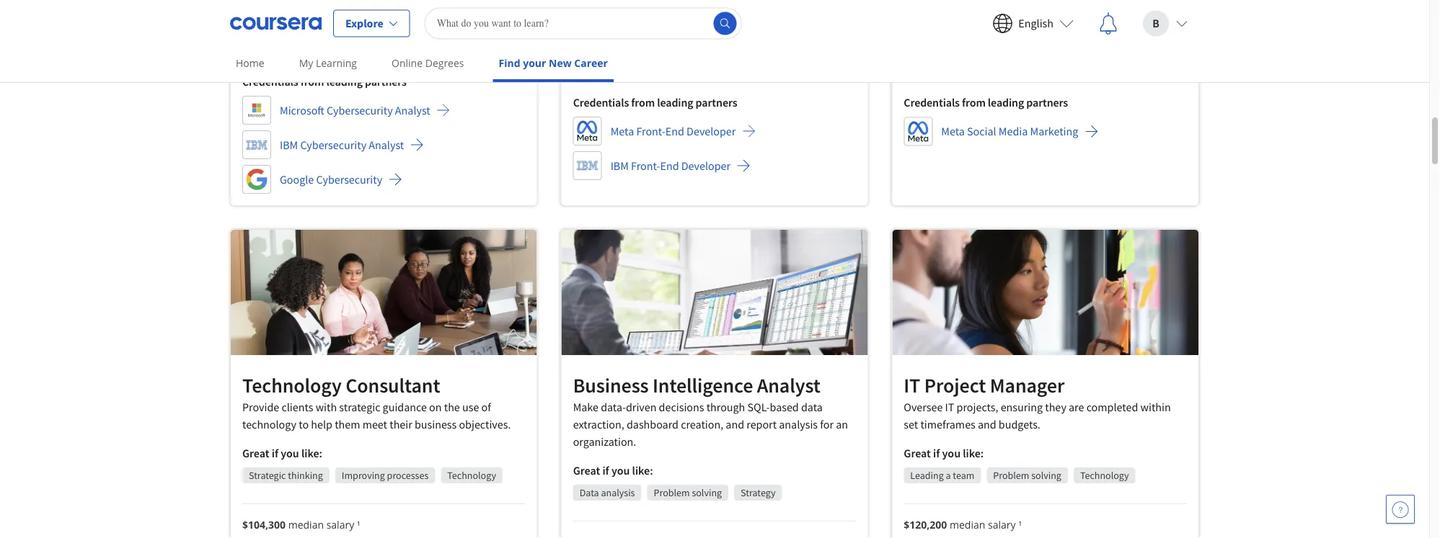 Task type: vqa. For each thing, say whether or not it's contained in the screenshot.
Admissions information at the top of page
no



Task type: describe. For each thing, give the bounding box(es) containing it.
home link
[[230, 47, 270, 79]]

29,258
[[573, 51, 605, 65]]

provide
[[242, 400, 279, 415]]

oversee
[[904, 400, 943, 415]]

decisions
[[659, 400, 704, 415]]

leading
[[910, 470, 944, 483]]

them
[[335, 417, 360, 432]]

google cybersecurity link
[[242, 165, 403, 194]]

meta for meta front-end developer
[[611, 124, 634, 138]]

new
[[549, 56, 572, 70]]

great if you like: for manager
[[904, 447, 984, 461]]

learning
[[316, 56, 357, 70]]

ibm front-end developer link
[[573, 151, 751, 180]]

great for it
[[904, 447, 931, 461]]

google
[[280, 172, 314, 187]]

english button
[[981, 0, 1085, 47]]

$130,900 median salary ¹ 29,258 jobs available ¹
[[573, 34, 691, 65]]

improving
[[342, 469, 385, 482]]

meet
[[362, 417, 387, 432]]

my learning link
[[293, 47, 363, 79]]

ibm front-end developer
[[611, 159, 731, 173]]

salary for $130,900 median salary ¹ 29,258 jobs available ¹
[[657, 34, 685, 48]]

credentials for microsoft cybersecurity analyst
[[242, 74, 298, 89]]

cybersecurity for google
[[316, 172, 382, 187]]

$104,300 median salary ¹
[[242, 518, 360, 532]]

driven
[[626, 400, 657, 415]]

for
[[820, 418, 834, 432]]

guidance
[[383, 400, 427, 415]]

they
[[1045, 400, 1067, 415]]

data
[[801, 400, 823, 415]]

strategic
[[249, 469, 286, 482]]

developer for meta front-end developer
[[687, 124, 736, 138]]

report
[[747, 418, 777, 432]]

their
[[390, 417, 412, 432]]

help
[[311, 417, 332, 432]]

sql-
[[747, 400, 770, 415]]

leading a team
[[910, 470, 975, 483]]

meta for meta social media marketing
[[941, 124, 965, 139]]

ibm cybersecurity analyst
[[280, 138, 404, 152]]

0 horizontal spatial it
[[904, 373, 920, 399]]

end for meta
[[665, 124, 684, 138]]

organization.
[[573, 435, 636, 449]]

$120,200 median salary ¹
[[904, 518, 1022, 532]]

social
[[967, 124, 996, 139]]

partners for analyst
[[365, 74, 407, 89]]

you for provide
[[281, 446, 299, 461]]

technology
[[242, 417, 296, 432]]

strategic
[[339, 400, 380, 415]]

english
[[1019, 16, 1054, 31]]

online
[[392, 56, 423, 70]]

objectives.
[[459, 417, 511, 432]]

microsoft cybersecurity analyst
[[280, 103, 430, 118]]

leading for front-
[[657, 95, 693, 110]]

my learning
[[299, 56, 357, 70]]

thinking
[[288, 469, 323, 482]]

developer for ibm front-end developer
[[681, 159, 731, 173]]

team
[[953, 470, 975, 483]]

problem solving for business intelligence analyst
[[654, 487, 722, 500]]

great for technology
[[242, 446, 269, 461]]

find your new career
[[499, 56, 608, 70]]

technology for technology consultant
[[447, 469, 496, 482]]

like: for manager
[[963, 447, 984, 461]]

analyst for ibm
[[369, 138, 404, 152]]

from for cybersecurity
[[301, 74, 324, 89]]

$119,700
[[242, 13, 286, 27]]

find your new career link
[[493, 47, 614, 82]]

like: for provide
[[301, 446, 322, 461]]

dashboard
[[627, 418, 679, 432]]

an
[[836, 418, 848, 432]]

online degrees
[[392, 56, 464, 70]]

clients
[[282, 400, 313, 415]]

ibm cybersecurity analyst link
[[242, 131, 424, 159]]

b
[[1153, 16, 1159, 31]]

cybersecurity for ibm
[[300, 138, 366, 152]]

explore button
[[333, 10, 410, 37]]

$104,300
[[242, 518, 286, 532]]

jobs for meta
[[607, 51, 627, 65]]

improving processes
[[342, 469, 429, 482]]

1 vertical spatial it
[[945, 400, 954, 415]]

meta social media marketing link
[[904, 117, 1099, 146]]

1 horizontal spatial you
[[611, 464, 630, 478]]

degrees
[[425, 56, 464, 70]]

find
[[499, 56, 520, 70]]

median for $120,200 median salary ¹
[[950, 518, 985, 532]]

the
[[444, 400, 460, 415]]

$120,200
[[904, 518, 947, 532]]

$130,900
[[573, 34, 616, 48]]

available for front-
[[630, 51, 671, 65]]

media
[[999, 124, 1028, 139]]

career
[[574, 56, 608, 70]]

make
[[573, 400, 599, 415]]

credentials from leading partners for front-
[[573, 95, 737, 110]]

completed
[[1087, 400, 1138, 415]]

through
[[706, 400, 745, 415]]

explore
[[345, 16, 383, 31]]

business
[[415, 417, 457, 432]]

creation,
[[681, 418, 723, 432]]

if for technology
[[272, 446, 278, 461]]



Task type: locate. For each thing, give the bounding box(es) containing it.
1 vertical spatial problem solving
[[654, 487, 722, 500]]

within
[[1141, 400, 1171, 415]]

projects,
[[957, 400, 998, 415]]

it
[[904, 373, 920, 399], [945, 400, 954, 415]]

2 horizontal spatial technology
[[1080, 470, 1129, 483]]

solving left strategy
[[692, 487, 722, 500]]

developer down meta front-end developer
[[681, 159, 731, 173]]

technology up clients
[[242, 373, 342, 398]]

developer inside the meta front-end developer link
[[687, 124, 736, 138]]

credentials from leading partners for social
[[904, 96, 1068, 110]]

2 horizontal spatial partners
[[1026, 96, 1068, 110]]

analyst inside ibm cybersecurity analyst link
[[369, 138, 404, 152]]

my
[[299, 56, 313, 70]]

0 horizontal spatial and
[[726, 418, 744, 432]]

intelligence
[[653, 373, 753, 399]]

great up leading
[[904, 447, 931, 461]]

salary for $120,200 median salary ¹
[[988, 518, 1016, 532]]

marketing
[[1030, 124, 1078, 139]]

with
[[316, 400, 337, 415]]

like: up thinking at the bottom of page
[[301, 446, 322, 461]]

coursera image
[[230, 12, 322, 35]]

median
[[288, 13, 324, 27], [619, 34, 655, 48], [944, 35, 980, 48], [288, 518, 324, 532], [950, 518, 985, 532]]

0 vertical spatial jobs
[[282, 31, 302, 44]]

ibm up google
[[280, 138, 298, 152]]

partners up meta front-end developer
[[696, 95, 737, 110]]

0 horizontal spatial problem solving
[[654, 487, 722, 500]]

analyst for business
[[757, 373, 821, 399]]

analyst inside business intelligence analyst make data-driven decisions through sql-based data extraction, dashboard creation, and report analysis for an organization.
[[757, 373, 821, 399]]

1 vertical spatial solving
[[692, 487, 722, 500]]

1 vertical spatial available
[[630, 51, 671, 65]]

ibm
[[280, 138, 298, 152], [611, 159, 629, 173]]

credentials from leading partners up the meta front-end developer link
[[573, 95, 737, 110]]

leading for social
[[988, 96, 1024, 110]]

0 vertical spatial it
[[904, 373, 920, 399]]

a
[[946, 470, 951, 483]]

jobs up my
[[282, 31, 302, 44]]

from for front-
[[631, 95, 655, 110]]

median salary ¹
[[941, 35, 1016, 48]]

and inside business intelligence analyst make data-driven decisions through sql-based data extraction, dashboard creation, and report analysis for an organization.
[[726, 418, 744, 432]]

front-
[[636, 124, 665, 138], [631, 159, 660, 173]]

1 horizontal spatial like:
[[632, 464, 653, 478]]

available
[[305, 31, 346, 44], [630, 51, 671, 65]]

0 vertical spatial analyst
[[395, 103, 430, 118]]

0 horizontal spatial technology
[[242, 373, 342, 398]]

0 horizontal spatial credentials from leading partners
[[242, 74, 407, 89]]

median inside '$119,700 median salary ¹ 147,973 jobs available ¹'
[[288, 13, 324, 27]]

problem solving
[[993, 470, 1062, 483], [654, 487, 722, 500]]

1 horizontal spatial and
[[978, 418, 996, 432]]

0 vertical spatial solving
[[1031, 470, 1062, 483]]

great if you like: up data analysis
[[573, 464, 653, 478]]

end
[[665, 124, 684, 138], [660, 159, 679, 173]]

partners up marketing
[[1026, 96, 1068, 110]]

ibm down the meta front-end developer link
[[611, 159, 629, 173]]

¹
[[357, 13, 360, 27], [349, 31, 352, 44], [688, 34, 691, 48], [1013, 35, 1016, 48], [674, 51, 677, 65], [357, 518, 360, 532], [1018, 518, 1022, 532]]

1 horizontal spatial ibm
[[611, 159, 629, 173]]

solving down the "budgets."
[[1031, 470, 1062, 483]]

2 horizontal spatial great
[[904, 447, 931, 461]]

from down my
[[301, 74, 324, 89]]

2 and from the left
[[978, 418, 996, 432]]

salary inside '$130,900 median salary ¹ 29,258 jobs available ¹'
[[657, 34, 685, 48]]

developer inside 'ibm front-end developer' link
[[681, 159, 731, 173]]

0 horizontal spatial like:
[[301, 446, 322, 461]]

credentials for meta social media marketing
[[904, 96, 960, 110]]

problem solving down the "budgets."
[[993, 470, 1062, 483]]

0 horizontal spatial solving
[[692, 487, 722, 500]]

cybersecurity down ibm cybersecurity analyst at the left of the page
[[316, 172, 382, 187]]

leading
[[326, 74, 363, 89], [657, 95, 693, 110], [988, 96, 1024, 110]]

front- down the meta front-end developer link
[[631, 159, 660, 173]]

credentials from leading partners up social
[[904, 96, 1068, 110]]

it up timeframes
[[945, 400, 954, 415]]

partners down online
[[365, 74, 407, 89]]

1 horizontal spatial problem solving
[[993, 470, 1062, 483]]

front- for meta
[[636, 124, 665, 138]]

1 horizontal spatial great
[[573, 464, 600, 478]]

1 vertical spatial jobs
[[607, 51, 627, 65]]

set
[[904, 418, 918, 432]]

0 vertical spatial analysis
[[779, 418, 818, 432]]

0 vertical spatial available
[[305, 31, 346, 44]]

processes
[[387, 469, 429, 482]]

technology inside 'technology consultant provide clients with strategic guidance on the use of technology to help them meet their business objectives.'
[[242, 373, 342, 398]]

1 horizontal spatial technology
[[447, 469, 496, 482]]

you
[[281, 446, 299, 461], [942, 447, 961, 461], [611, 464, 630, 478]]

salary for $104,300 median salary ¹
[[326, 518, 354, 532]]

credentials from leading partners down my learning
[[242, 74, 407, 89]]

from up social
[[962, 96, 986, 110]]

great if you like: up leading a team
[[904, 447, 984, 461]]

partners for media
[[1026, 96, 1068, 110]]

extraction,
[[573, 418, 624, 432]]

0 horizontal spatial partners
[[365, 74, 407, 89]]

available up my learning link
[[305, 31, 346, 44]]

2 horizontal spatial leading
[[988, 96, 1024, 110]]

analyst up based
[[757, 373, 821, 399]]

partners
[[365, 74, 407, 89], [696, 95, 737, 110], [1026, 96, 1068, 110]]

your
[[523, 56, 546, 70]]

technology consultant provide clients with strategic guidance on the use of technology to help them meet their business objectives.
[[242, 373, 511, 432]]

median for $104,300 median salary ¹
[[288, 518, 324, 532]]

ibm for ibm cybersecurity analyst
[[280, 138, 298, 152]]

b button
[[1132, 0, 1199, 47]]

median for $130,900 median salary ¹ 29,258 jobs available ¹
[[619, 34, 655, 48]]

1 vertical spatial developer
[[681, 159, 731, 173]]

cybersecurity for microsoft
[[327, 103, 393, 118]]

you up the a
[[942, 447, 961, 461]]

meta front-end developer link
[[573, 117, 756, 146]]

1 horizontal spatial solving
[[1031, 470, 1062, 483]]

technology down objectives.
[[447, 469, 496, 482]]

like: up team
[[963, 447, 984, 461]]

meta social media marketing
[[941, 124, 1078, 139]]

microsoft cybersecurity analyst link
[[242, 96, 451, 125]]

1 vertical spatial end
[[660, 159, 679, 173]]

microsoft
[[280, 103, 324, 118]]

on
[[429, 400, 442, 415]]

available for cybersecurity
[[305, 31, 346, 44]]

analyst down microsoft cybersecurity analyst
[[369, 138, 404, 152]]

credentials for meta front-end developer
[[573, 95, 629, 110]]

from up the meta front-end developer link
[[631, 95, 655, 110]]

0 horizontal spatial leading
[[326, 74, 363, 89]]

are
[[1069, 400, 1084, 415]]

and down projects,
[[978, 418, 996, 432]]

median for $119,700 median salary ¹ 147,973 jobs available ¹
[[288, 13, 324, 27]]

partners for end
[[696, 95, 737, 110]]

like: up data analysis
[[632, 464, 653, 478]]

0 horizontal spatial you
[[281, 446, 299, 461]]

and down through
[[726, 418, 744, 432]]

analysis down 'data'
[[779, 418, 818, 432]]

meta up 'ibm front-end developer' link
[[611, 124, 634, 138]]

0 vertical spatial problem solving
[[993, 470, 1062, 483]]

1 horizontal spatial available
[[630, 51, 671, 65]]

leading up meta social media marketing
[[988, 96, 1024, 110]]

0 vertical spatial developer
[[687, 124, 736, 138]]

0 horizontal spatial jobs
[[282, 31, 302, 44]]

if up leading a team
[[933, 447, 940, 461]]

you for manager
[[942, 447, 961, 461]]

0 vertical spatial problem
[[993, 470, 1029, 483]]

1 vertical spatial analyst
[[369, 138, 404, 152]]

technology down completed
[[1080, 470, 1129, 483]]

2 vertical spatial cybersecurity
[[316, 172, 382, 187]]

based
[[770, 400, 799, 415]]

business intelligence analyst make data-driven decisions through sql-based data extraction, dashboard creation, and report analysis for an organization.
[[573, 373, 848, 449]]

analysis right the data
[[601, 487, 635, 500]]

front- for ibm
[[631, 159, 660, 173]]

meta front-end developer
[[611, 124, 736, 138]]

cybersecurity up google cybersecurity
[[300, 138, 366, 152]]

leading up meta front-end developer
[[657, 95, 693, 110]]

0 horizontal spatial great
[[242, 446, 269, 461]]

end down meta front-end developer
[[660, 159, 679, 173]]

2 horizontal spatial like:
[[963, 447, 984, 461]]

to
[[299, 417, 309, 432]]

if
[[272, 446, 278, 461], [933, 447, 940, 461], [602, 464, 609, 478]]

great if you like: for provide
[[242, 446, 322, 461]]

if up strategic
[[272, 446, 278, 461]]

leading down learning
[[326, 74, 363, 89]]

developer up ibm front-end developer
[[687, 124, 736, 138]]

0 horizontal spatial ibm
[[280, 138, 298, 152]]

1 horizontal spatial jobs
[[607, 51, 627, 65]]

great if you like:
[[242, 446, 322, 461], [904, 447, 984, 461], [573, 464, 653, 478]]

$119,700 median salary ¹ 147,973 jobs available ¹
[[242, 13, 360, 44]]

credentials from leading partners
[[242, 74, 407, 89], [573, 95, 737, 110], [904, 96, 1068, 110]]

1 horizontal spatial problem
[[993, 470, 1029, 483]]

median inside '$130,900 median salary ¹ 29,258 jobs available ¹'
[[619, 34, 655, 48]]

0 vertical spatial front-
[[636, 124, 665, 138]]

data-
[[601, 400, 626, 415]]

consultant
[[346, 373, 440, 398]]

use
[[462, 400, 479, 415]]

1 horizontal spatial meta
[[941, 124, 965, 139]]

jobs inside '$119,700 median salary ¹ 147,973 jobs available ¹'
[[282, 31, 302, 44]]

What do you want to learn? text field
[[425, 8, 742, 39]]

1 horizontal spatial credentials
[[573, 95, 629, 110]]

great
[[242, 446, 269, 461], [904, 447, 931, 461], [573, 464, 600, 478]]

jobs inside '$130,900 median salary ¹ 29,258 jobs available ¹'
[[607, 51, 627, 65]]

meta
[[611, 124, 634, 138], [941, 124, 965, 139]]

0 vertical spatial end
[[665, 124, 684, 138]]

salary for $119,700 median salary ¹ 147,973 jobs available ¹
[[326, 13, 354, 27]]

ensuring
[[1001, 400, 1043, 415]]

online degrees link
[[386, 47, 470, 79]]

ibm inside 'ibm front-end developer' link
[[611, 159, 629, 173]]

business
[[573, 373, 649, 399]]

and inside it project manager oversee it projects, ensuring they are completed within set timeframes and budgets.
[[978, 418, 996, 432]]

front- up 'ibm front-end developer' link
[[636, 124, 665, 138]]

problem solving down "creation,"
[[654, 487, 722, 500]]

1 vertical spatial cybersecurity
[[300, 138, 366, 152]]

leading for cybersecurity
[[326, 74, 363, 89]]

0 horizontal spatial credentials
[[242, 74, 298, 89]]

problem for it project manager
[[993, 470, 1029, 483]]

1 horizontal spatial analysis
[[779, 418, 818, 432]]

cybersecurity up ibm cybersecurity analyst at the left of the page
[[327, 103, 393, 118]]

if for it
[[933, 447, 940, 461]]

you up data analysis
[[611, 464, 630, 478]]

0 vertical spatial cybersecurity
[[327, 103, 393, 118]]

1 vertical spatial problem
[[654, 487, 690, 500]]

solving for business intelligence analyst
[[692, 487, 722, 500]]

like:
[[301, 446, 322, 461], [963, 447, 984, 461], [632, 464, 653, 478]]

meta left social
[[941, 124, 965, 139]]

1 horizontal spatial from
[[631, 95, 655, 110]]

project
[[924, 373, 986, 399]]

google cybersecurity
[[280, 172, 382, 187]]

home
[[236, 56, 264, 70]]

problem for business intelligence analyst
[[654, 487, 690, 500]]

problem right data analysis
[[654, 487, 690, 500]]

1 horizontal spatial credentials from leading partners
[[573, 95, 737, 110]]

you up strategic thinking
[[281, 446, 299, 461]]

technology for it project manager
[[1080, 470, 1129, 483]]

0 horizontal spatial problem
[[654, 487, 690, 500]]

0 horizontal spatial if
[[272, 446, 278, 461]]

1 vertical spatial ibm
[[611, 159, 629, 173]]

solving for it project manager
[[1031, 470, 1062, 483]]

end for ibm
[[660, 159, 679, 173]]

strategy
[[741, 487, 776, 500]]

1 horizontal spatial if
[[602, 464, 609, 478]]

2 horizontal spatial if
[[933, 447, 940, 461]]

0 horizontal spatial available
[[305, 31, 346, 44]]

technology
[[242, 373, 342, 398], [447, 469, 496, 482], [1080, 470, 1129, 483]]

2 horizontal spatial great if you like:
[[904, 447, 984, 461]]

great up the data
[[573, 464, 600, 478]]

problem solving for it project manager
[[993, 470, 1062, 483]]

great up strategic
[[242, 446, 269, 461]]

jobs right 29,258
[[607, 51, 627, 65]]

if up data analysis
[[602, 464, 609, 478]]

1 vertical spatial analysis
[[601, 487, 635, 500]]

1 horizontal spatial great if you like:
[[573, 464, 653, 478]]

1 vertical spatial front-
[[631, 159, 660, 173]]

ibm for ibm front-end developer
[[611, 159, 629, 173]]

budgets.
[[999, 418, 1041, 432]]

analyst down online
[[395, 103, 430, 118]]

problem right team
[[993, 470, 1029, 483]]

end up ibm front-end developer
[[665, 124, 684, 138]]

0 horizontal spatial great if you like:
[[242, 446, 322, 461]]

1 and from the left
[[726, 418, 744, 432]]

cybersecurity
[[327, 103, 393, 118], [300, 138, 366, 152], [316, 172, 382, 187]]

timeframes
[[921, 418, 976, 432]]

analysis inside business intelligence analyst make data-driven decisions through sql-based data extraction, dashboard creation, and report analysis for an organization.
[[779, 418, 818, 432]]

data analysis
[[580, 487, 635, 500]]

credentials from leading partners for cybersecurity
[[242, 74, 407, 89]]

2 vertical spatial analyst
[[757, 373, 821, 399]]

1 horizontal spatial leading
[[657, 95, 693, 110]]

jobs for microsoft
[[282, 31, 302, 44]]

from for social
[[962, 96, 986, 110]]

ibm inside ibm cybersecurity analyst link
[[280, 138, 298, 152]]

great if you like: up strategic thinking
[[242, 446, 322, 461]]

0 vertical spatial ibm
[[280, 138, 298, 152]]

available inside '$119,700 median salary ¹ 147,973 jobs available ¹'
[[305, 31, 346, 44]]

0 horizontal spatial meta
[[611, 124, 634, 138]]

available inside '$130,900 median salary ¹ 29,258 jobs available ¹'
[[630, 51, 671, 65]]

available right "career"
[[630, 51, 671, 65]]

it project manager oversee it projects, ensuring they are completed within set timeframes and budgets.
[[904, 373, 1171, 432]]

of
[[481, 400, 491, 415]]

1 horizontal spatial partners
[[696, 95, 737, 110]]

salary inside '$119,700 median salary ¹ 147,973 jobs available ¹'
[[326, 13, 354, 27]]

it up 'oversee'
[[904, 373, 920, 399]]

manager
[[990, 373, 1065, 399]]

analyst for microsoft
[[395, 103, 430, 118]]

help center image
[[1392, 501, 1409, 519]]

1 horizontal spatial it
[[945, 400, 954, 415]]

None search field
[[425, 8, 742, 39]]

analyst inside microsoft cybersecurity analyst link
[[395, 103, 430, 118]]

147,973
[[242, 31, 280, 44]]

data
[[580, 487, 599, 500]]

0 horizontal spatial from
[[301, 74, 324, 89]]

2 horizontal spatial you
[[942, 447, 961, 461]]

2 horizontal spatial from
[[962, 96, 986, 110]]

0 horizontal spatial analysis
[[601, 487, 635, 500]]

2 horizontal spatial credentials
[[904, 96, 960, 110]]

analysis
[[779, 418, 818, 432], [601, 487, 635, 500]]

2 horizontal spatial credentials from leading partners
[[904, 96, 1068, 110]]



